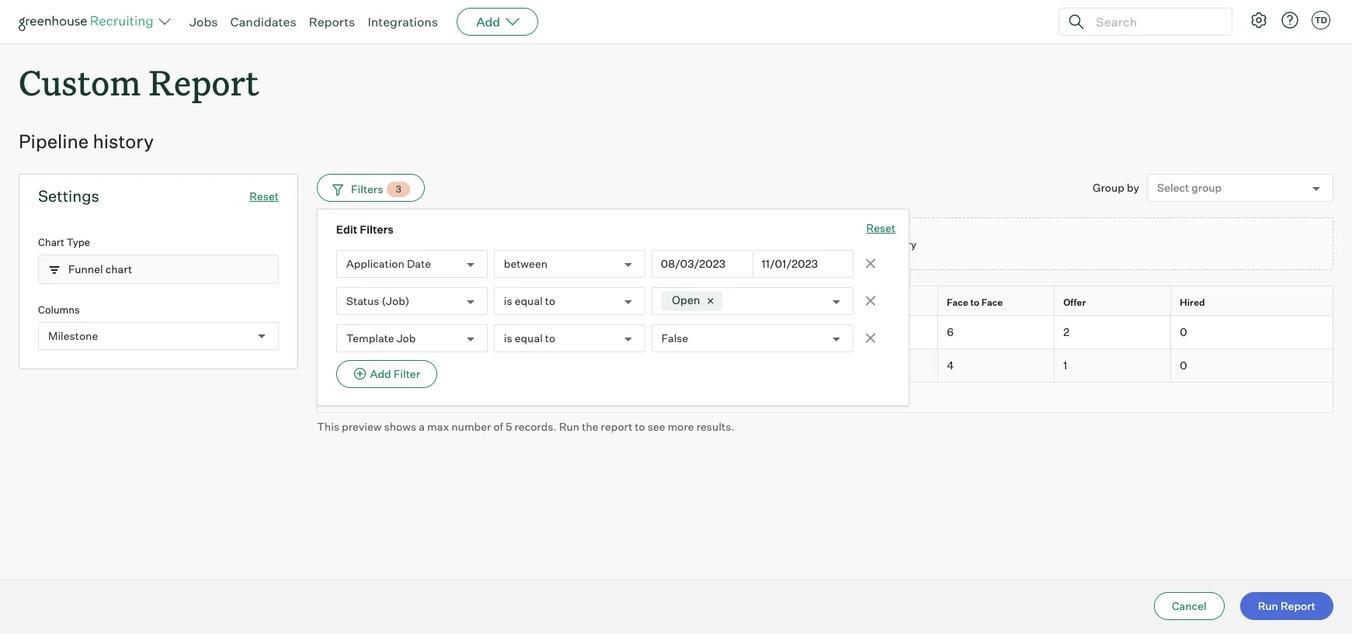 Task type: locate. For each thing, give the bounding box(es) containing it.
jobs link
[[190, 14, 218, 30]]

2 equal from the top
[[515, 332, 543, 345]]

cell down false
[[589, 349, 706, 383]]

1 is from the top
[[504, 295, 513, 308]]

0 horizontal spatial reset
[[250, 190, 279, 203]]

reset for settings
[[250, 190, 279, 203]]

report up 11/01/2023
[[777, 238, 806, 251]]

row
[[317, 286, 1334, 319], [317, 316, 1334, 349], [317, 349, 1334, 383]]

1 vertical spatial is equal to
[[504, 332, 556, 345]]

0 horizontal spatial 2
[[333, 359, 339, 372]]

0 horizontal spatial report
[[601, 420, 633, 433]]

0 horizontal spatial report
[[149, 59, 259, 105]]

is equal to left 19
[[504, 332, 556, 345]]

cell
[[589, 349, 706, 383], [706, 349, 822, 383], [822, 349, 939, 383]]

more
[[668, 420, 694, 433]]

08/03/2023
[[661, 257, 726, 271]]

preview
[[342, 420, 382, 433]]

filter image
[[330, 183, 343, 196]]

to inside column header
[[971, 297, 980, 309]]

configure image
[[1250, 11, 1269, 30]]

1 vertical spatial application
[[714, 297, 767, 309]]

1 vertical spatial equal
[[515, 332, 543, 345]]

1 vertical spatial is
[[504, 332, 513, 345]]

1 horizontal spatial reset link
[[867, 221, 896, 238]]

add inside add 'popup button'
[[476, 14, 501, 30]]

run
[[756, 238, 775, 251], [559, 420, 580, 433], [1258, 600, 1279, 613]]

0 vertical spatial 1
[[334, 326, 338, 339]]

0 vertical spatial run
[[756, 238, 775, 251]]

report inside button
[[1281, 600, 1316, 613]]

1 cell from the left
[[589, 349, 706, 383]]

equal
[[515, 295, 543, 308], [515, 332, 543, 345]]

0 for 1
[[1180, 359, 1188, 372]]

1 horizontal spatial 1
[[1064, 359, 1068, 372]]

status
[[346, 295, 380, 308]]

hired
[[1180, 297, 1206, 309]]

cell down 18
[[822, 349, 939, 383]]

status (job)
[[346, 295, 410, 308]]

greenhouse recruiting image
[[19, 12, 159, 31]]

1 row from the top
[[317, 286, 1334, 319]]

job left "(job)"
[[365, 297, 382, 309]]

reset link for settings
[[250, 190, 279, 203]]

0 horizontal spatial add
[[370, 368, 391, 381]]

1 vertical spatial add
[[370, 368, 391, 381]]

1 horizontal spatial add
[[476, 14, 501, 30]]

results.
[[697, 420, 735, 433]]

chart type
[[38, 236, 90, 249]]

reset link up 'pipeline'
[[867, 221, 896, 238]]

history
[[93, 130, 154, 153], [884, 238, 917, 251]]

1 down the offer
[[1064, 359, 1068, 372]]

filters right edit on the left top
[[360, 223, 394, 236]]

history right 'pipeline'
[[884, 238, 917, 251]]

run report button
[[1241, 593, 1334, 621]]

face
[[947, 297, 969, 309], [982, 297, 1003, 309]]

report
[[777, 238, 806, 251], [601, 420, 633, 433]]

2 0 from the top
[[1180, 359, 1188, 372]]

row down 18
[[317, 349, 1334, 383]]

job
[[365, 297, 382, 309], [397, 332, 416, 345]]

1 vertical spatial report
[[601, 420, 633, 433]]

to
[[809, 238, 818, 251], [545, 295, 556, 308], [971, 297, 980, 309], [545, 332, 556, 345], [635, 420, 645, 433]]

run inside button
[[1258, 600, 1279, 613]]

report right the
[[601, 420, 633, 433]]

name
[[384, 297, 410, 309]]

0 horizontal spatial face
[[947, 297, 969, 309]]

1 horizontal spatial job
[[397, 332, 416, 345]]

1 vertical spatial 0
[[1180, 359, 1188, 372]]

0 horizontal spatial history
[[93, 130, 154, 153]]

records.
[[515, 420, 557, 433]]

1 horizontal spatial face
[[982, 297, 1003, 309]]

0 horizontal spatial 1
[[334, 326, 338, 339]]

row down assessment
[[317, 316, 1334, 349]]

reset link
[[250, 190, 279, 203], [867, 221, 896, 238]]

2 row from the top
[[317, 316, 1334, 349]]

1 vertical spatial report
[[1281, 600, 1316, 613]]

is equal to
[[504, 295, 556, 308], [504, 332, 556, 345]]

0 horizontal spatial application
[[346, 258, 405, 271]]

custom
[[19, 59, 141, 105]]

candidates
[[230, 14, 297, 30]]

2
[[1064, 326, 1070, 339], [333, 359, 339, 372]]

application down edit filters
[[346, 258, 405, 271]]

reset link for edit filters
[[867, 221, 896, 238]]

2 cell
[[317, 349, 356, 383]]

1 horizontal spatial application
[[714, 297, 767, 309]]

reset left filter icon
[[250, 190, 279, 203]]

2 is equal to from the top
[[504, 332, 556, 345]]

0 vertical spatial is equal to
[[504, 295, 556, 308]]

application inside row
[[714, 297, 767, 309]]

1 vertical spatial reset link
[[867, 221, 896, 238]]

integrations link
[[368, 14, 438, 30]]

0 vertical spatial report
[[149, 59, 259, 105]]

1
[[334, 326, 338, 339], [1064, 359, 1068, 372]]

3
[[396, 184, 402, 195]]

0 vertical spatial reset
[[250, 190, 279, 203]]

table
[[317, 286, 1334, 413]]

is equal to for status (job)
[[504, 295, 556, 308]]

1 horizontal spatial report
[[1281, 600, 1316, 613]]

application date
[[346, 258, 431, 271]]

false
[[662, 332, 689, 345]]

1 vertical spatial 2
[[333, 359, 339, 372]]

0 horizontal spatial job
[[365, 297, 382, 309]]

1 horizontal spatial history
[[884, 238, 917, 251]]

a
[[419, 420, 425, 433]]

equal left 19
[[515, 332, 543, 345]]

2 vertical spatial run
[[1258, 600, 1279, 613]]

view
[[820, 238, 842, 251]]

filters
[[351, 183, 383, 196], [360, 223, 394, 236]]

reset up 'pipeline'
[[867, 222, 896, 235]]

reset
[[250, 190, 279, 203], [867, 222, 896, 235]]

0 vertical spatial add
[[476, 14, 501, 30]]

face to face column header
[[939, 287, 1058, 319]]

td button
[[1312, 11, 1331, 30]]

chart
[[38, 236, 64, 249]]

1 up 2 cell
[[334, 326, 338, 339]]

1 horizontal spatial reset
[[867, 222, 896, 235]]

cell down 22
[[706, 349, 822, 383]]

job right test
[[397, 332, 416, 345]]

1 vertical spatial history
[[884, 238, 917, 251]]

1 horizontal spatial run
[[756, 238, 775, 251]]

this preview shows a max number of 5 records. run the report to see more results.
[[317, 420, 735, 433]]

2 horizontal spatial run
[[1258, 600, 1279, 613]]

columns
[[38, 304, 80, 316]]

1 0 from the top
[[1180, 326, 1188, 339]]

2 down the offer
[[1064, 326, 1070, 339]]

by
[[1127, 181, 1140, 194]]

1 is equal to from the top
[[504, 295, 556, 308]]

group
[[1192, 181, 1222, 195]]

filters right filter icon
[[351, 183, 383, 196]]

report for run report
[[1281, 600, 1316, 613]]

1 horizontal spatial 2
[[1064, 326, 1070, 339]]

reports link
[[309, 14, 355, 30]]

is equal to down between
[[504, 295, 556, 308]]

2 down '1' cell
[[333, 359, 339, 372]]

0 horizontal spatial run
[[559, 420, 580, 433]]

5
[[506, 420, 512, 433]]

row group
[[317, 316, 1334, 383]]

equal down between
[[515, 295, 543, 308]]

is
[[504, 295, 513, 308], [504, 332, 513, 345]]

application up 22
[[714, 297, 767, 309]]

table containing 1
[[317, 286, 1334, 413]]

22
[[714, 326, 727, 339]]

of
[[494, 420, 503, 433]]

pipeline
[[19, 130, 89, 153]]

group by
[[1093, 181, 1140, 194]]

1 equal from the top
[[515, 295, 543, 308]]

add
[[476, 14, 501, 30], [370, 368, 391, 381]]

add inside add filter button
[[370, 368, 391, 381]]

2 inside cell
[[333, 359, 339, 372]]

application
[[346, 258, 405, 271], [714, 297, 767, 309]]

test
[[365, 326, 394, 339]]

1 horizontal spatial report
[[777, 238, 806, 251]]

0 vertical spatial history
[[93, 130, 154, 153]]

application for application
[[714, 297, 767, 309]]

group
[[1093, 181, 1125, 194]]

1 face from the left
[[947, 297, 969, 309]]

row up 18
[[317, 286, 1334, 319]]

run for run report to view pipeline history
[[756, 238, 775, 251]]

18
[[831, 326, 842, 339]]

2 is from the top
[[504, 332, 513, 345]]

0 vertical spatial reset link
[[250, 190, 279, 203]]

1 vertical spatial job
[[397, 332, 416, 345]]

0 vertical spatial equal
[[515, 295, 543, 308]]

cancel button
[[1155, 593, 1225, 621]]

Search text field
[[1092, 10, 1218, 33]]

row containing 1
[[317, 316, 1334, 349]]

3 row from the top
[[317, 349, 1334, 383]]

row containing job name
[[317, 286, 1334, 319]]

pipeline
[[844, 238, 882, 251]]

1 vertical spatial filters
[[360, 223, 394, 236]]

number
[[452, 420, 491, 433]]

2 face from the left
[[982, 297, 1003, 309]]

0 vertical spatial 0
[[1180, 326, 1188, 339]]

0 horizontal spatial reset link
[[250, 190, 279, 203]]

offer
[[1064, 297, 1087, 309]]

0 vertical spatial application
[[346, 258, 405, 271]]

19 cell
[[589, 316, 706, 349]]

history down 'custom report'
[[93, 130, 154, 153]]

equal for template job
[[515, 332, 543, 345]]

0 vertical spatial is
[[504, 295, 513, 308]]

1 vertical spatial reset
[[867, 222, 896, 235]]

reset link left filter icon
[[250, 190, 279, 203]]

offer column header
[[1055, 287, 1175, 319]]

0
[[1180, 326, 1188, 339], [1180, 359, 1188, 372]]

report
[[149, 59, 259, 105], [1281, 600, 1316, 613]]

application for application date
[[346, 258, 405, 271]]



Task type: describe. For each thing, give the bounding box(es) containing it.
template
[[346, 332, 394, 345]]

assessment column header
[[822, 287, 942, 319]]

add filter
[[370, 368, 420, 381]]

22 cell
[[706, 316, 822, 349]]

template job
[[346, 332, 416, 345]]

reset for edit filters
[[867, 222, 896, 235]]

job name
[[365, 297, 410, 309]]

row containing 2
[[317, 349, 1334, 383]]

3 cell from the left
[[822, 349, 939, 383]]

select
[[1158, 181, 1190, 195]]

chart
[[105, 263, 132, 276]]

1 cell
[[317, 316, 356, 349]]

assessment
[[831, 297, 887, 309]]

between
[[504, 258, 548, 271]]

reports
[[309, 14, 355, 30]]

type
[[67, 236, 90, 249]]

run for run report
[[1258, 600, 1279, 613]]

equal for status (job)
[[515, 295, 543, 308]]

run report to view pipeline history
[[756, 238, 917, 251]]

is for template job
[[504, 332, 513, 345]]

shows
[[384, 420, 417, 433]]

funnel
[[68, 263, 103, 276]]

filter
[[394, 368, 420, 381]]

2 cell from the left
[[706, 349, 822, 383]]

1 vertical spatial 1
[[1064, 359, 1068, 372]]

row group containing 1
[[317, 316, 1334, 383]]

td button
[[1309, 8, 1334, 33]]

19
[[598, 326, 608, 339]]

0 vertical spatial filters
[[351, 183, 383, 196]]

face to face
[[947, 297, 1003, 309]]

cancel
[[1172, 600, 1207, 613]]

open
[[672, 294, 701, 308]]

td
[[1315, 15, 1328, 26]]

0 vertical spatial report
[[777, 238, 806, 251]]

add for add filter
[[370, 368, 391, 381]]

integrations
[[368, 14, 438, 30]]

the
[[582, 420, 599, 433]]

is for status (job)
[[504, 295, 513, 308]]

requisition id
[[598, 297, 661, 309]]

see
[[648, 420, 666, 433]]

1 vertical spatial run
[[559, 420, 580, 433]]

(job)
[[382, 295, 410, 308]]

this
[[317, 420, 340, 433]]

4
[[947, 359, 955, 372]]

add for add
[[476, 14, 501, 30]]

select group
[[1158, 181, 1222, 195]]

jobs
[[190, 14, 218, 30]]

edit filters
[[336, 223, 394, 236]]

funnel chart
[[68, 263, 132, 276]]

0 vertical spatial job
[[365, 297, 382, 309]]

add button
[[457, 8, 539, 36]]

pipeline history
[[19, 130, 154, 153]]

add filter button
[[336, 361, 437, 389]]

candidates link
[[230, 14, 297, 30]]

report for custom report
[[149, 59, 259, 105]]

edit
[[336, 223, 358, 236]]

custom report
[[19, 59, 259, 105]]

milestone
[[48, 329, 98, 343]]

settings
[[38, 187, 99, 206]]

designer
[[365, 359, 411, 372]]

date
[[407, 258, 431, 271]]

11/01/2023
[[762, 257, 818, 271]]

is equal to for template job
[[504, 332, 556, 345]]

run report
[[1258, 600, 1316, 613]]

1 inside cell
[[334, 326, 338, 339]]

max
[[427, 420, 449, 433]]

0 for 2
[[1180, 326, 1188, 339]]

requisition
[[598, 297, 649, 309]]

6
[[947, 326, 954, 339]]

0 vertical spatial 2
[[1064, 326, 1070, 339]]

id
[[651, 297, 661, 309]]



Task type: vqa. For each thing, say whether or not it's contained in the screenshot.
the rightmost RESET "link"
yes



